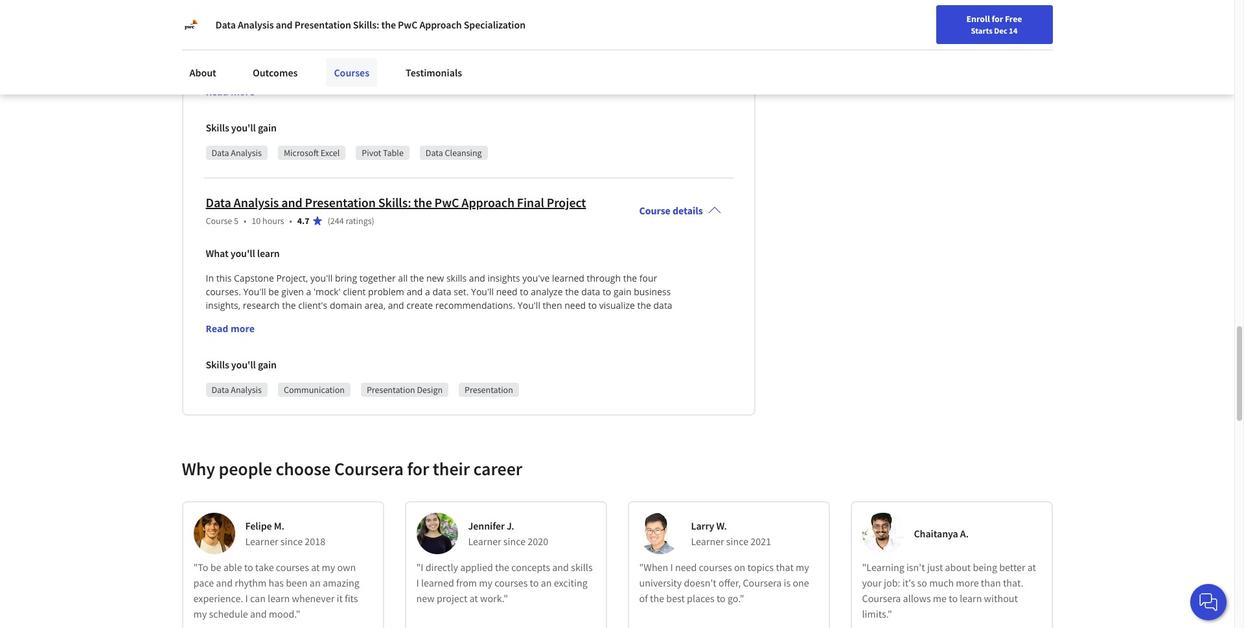 Task type: describe. For each thing, give the bounding box(es) containing it.
pivot
[[362, 147, 381, 159]]

and down problem
[[388, 299, 404, 312]]

choose
[[276, 458, 331, 481]]

the up the story
[[381, 18, 396, 31]]

courses inside "i directly applied the concepts and skills i learned from my courses to an exciting new project at work."
[[495, 577, 528, 590]]

m.
[[274, 520, 284, 533]]

presentation left "design" in the bottom left of the page
[[367, 384, 415, 396]]

turn
[[371, 89, 389, 102]]

since for m.
[[281, 535, 303, 548]]

ratings
[[346, 215, 372, 227]]

the left the story
[[352, 35, 366, 47]]

skills for this course is all about presenting the story of the data, using powerpoint. you'll learn how to structure a presentation, to include insights and supporting data. you'll also learn some design principles for effective visuals and slides. you'll gain skills for client-facing communication - including public speaking, executive presence and compelling storytelling. finally, you'll be given a client profile, a business problem, and a set of basic excel charts, which you'll need to turn into a presentation - which you'll deliver with iterative peer feedback.
[[206, 121, 229, 134]]

learn inside "to be able to take courses at my own pace and rhythm has been an amazing experience. i can learn whenever it fits my schedule and mood."
[[268, 592, 290, 605]]

powerpoint.
[[468, 35, 519, 47]]

pace
[[193, 577, 214, 590]]

0 vertical spatial together
[[360, 272, 396, 284]]

2 vertical spatial all
[[393, 313, 403, 325]]

also
[[459, 49, 476, 61]]

learn down powerpoint.
[[479, 49, 501, 61]]

courses inside "when i need courses on topics that my university doesn't offer, coursera is one of the best places to go."
[[699, 561, 732, 574]]

learn up design
[[546, 35, 568, 47]]

best
[[666, 592, 685, 605]]

my inside "i directly applied the concepts and skills i learned from my courses to an exciting new project at work."
[[479, 577, 493, 590]]

take
[[255, 561, 274, 574]]

data analysis for in this capstone project, you'll bring together all the new skills and insights you've learned through the four courses. you'll be given a 'mock' client problem and a data set. you'll need to analyze the data to gain business insights, research the client's domain area, and create recommendations. you'll then need to visualize the data in a client-facing presentation. you'll bring it all together in a recorded video presentation.
[[212, 384, 262, 396]]

1 horizontal spatial data
[[581, 286, 600, 298]]

you've
[[523, 272, 550, 284]]

been
[[286, 577, 308, 590]]

testimonials link
[[398, 58, 470, 87]]

shopping cart: 1 item image
[[932, 10, 956, 30]]

gain down research
[[258, 358, 277, 371]]

recorded
[[461, 313, 500, 325]]

so
[[917, 577, 927, 590]]

able
[[223, 561, 242, 574]]

course
[[225, 35, 254, 47]]

better
[[999, 561, 1026, 574]]

you'll down capstone
[[243, 286, 266, 298]]

1 vertical spatial excel
[[321, 147, 340, 159]]

executive
[[604, 62, 644, 74]]

since for j.
[[503, 535, 526, 548]]

schedule
[[209, 608, 248, 621]]

learn inside "learning isn't just about being better at your job: it's so much more than that. coursera allows me to learn without limits."
[[960, 592, 982, 605]]

pwc image
[[182, 16, 200, 34]]

read more
[[206, 85, 255, 98]]

"learning
[[862, 561, 905, 574]]

2 presentation. from the left
[[527, 313, 584, 325]]

learner for jennifer
[[468, 535, 501, 548]]

a down the communication
[[460, 76, 465, 88]]

four
[[640, 272, 657, 284]]

details
[[673, 204, 703, 217]]

skills: for specialization
[[353, 18, 379, 31]]

the down data cleansing
[[414, 194, 432, 211]]

directly
[[426, 561, 458, 574]]

project,
[[276, 272, 308, 284]]

set.
[[454, 286, 469, 298]]

244
[[330, 215, 344, 227]]

problem,
[[571, 76, 609, 88]]

me
[[933, 592, 947, 605]]

fits
[[345, 592, 358, 605]]

w.
[[716, 520, 727, 533]]

presentation,
[[206, 49, 262, 61]]

more inside button
[[231, 85, 255, 98]]

data cleansing
[[426, 147, 482, 159]]

i inside "when i need courses on topics that my university doesn't offer, coursera is one of the best places to go."
[[670, 561, 673, 574]]

need inside this course is all about presenting the story of the data, using powerpoint. you'll learn how to structure a presentation, to include insights and supporting data. you'll also learn some design principles for effective visuals and slides. you'll gain skills for client-facing communication - including public speaking, executive presence and compelling storytelling. finally, you'll be given a client profile, a business problem, and a set of basic excel charts, which you'll need to turn into a presentation - which you'll deliver with iterative peer feedback.
[[336, 89, 357, 102]]

for down structure
[[602, 49, 614, 61]]

jennifer j. learner since 2020
[[468, 520, 548, 548]]

from
[[456, 577, 477, 590]]

with
[[562, 89, 580, 102]]

the up create
[[410, 272, 424, 284]]

the left "client's"
[[282, 299, 296, 312]]

need right 'then'
[[565, 299, 586, 312]]

a up create
[[425, 286, 430, 298]]

0 horizontal spatial coursera
[[334, 458, 404, 481]]

learned inside "in this capstone project, you'll bring together all the new skills and insights you've learned through the four courses. you'll be given a 'mock' client problem and a data set. you'll need to analyze the data to gain business insights, research the client's domain area, and create recommendations. you'll then need to visualize the data in a client-facing presentation. you'll bring it all together in a recorded video presentation. read more"
[[552, 272, 585, 284]]

and up charts,
[[247, 76, 263, 88]]

you'll up video
[[518, 299, 540, 312]]

work."
[[480, 592, 508, 605]]

communication
[[284, 384, 345, 396]]

storytelling.
[[314, 76, 364, 88]]

1 horizontal spatial -
[[488, 62, 491, 74]]

read inside button
[[206, 85, 228, 98]]

some
[[503, 49, 526, 61]]

you'll up recommendations.
[[471, 286, 494, 298]]

what for this course is all about presenting the story of the data, using powerpoint. you'll learn how to structure a presentation, to include insights and supporting data. you'll also learn some design principles for effective visuals and slides. you'll gain skills for client-facing communication - including public speaking, executive presence and compelling storytelling. finally, you'll be given a client profile, a business problem, and a set of basic excel charts, which you'll need to turn into a presentation - which you'll deliver with iterative peer feedback.
[[206, 10, 229, 23]]

presentation design
[[367, 384, 443, 396]]

to down you've
[[520, 286, 529, 298]]

2 • from the left
[[289, 215, 292, 227]]

a right 'into'
[[410, 89, 415, 102]]

and up the 4.7
[[281, 194, 302, 211]]

project
[[437, 592, 467, 605]]

0 horizontal spatial data
[[433, 286, 451, 298]]

you'll up 'into'
[[397, 76, 419, 88]]

structure
[[602, 35, 641, 47]]

a down "including"
[[524, 76, 529, 88]]

0 horizontal spatial -
[[474, 89, 477, 102]]

compelling
[[265, 76, 312, 88]]

slides.
[[255, 62, 281, 74]]

whenever
[[292, 592, 335, 605]]

( 244 ratings )
[[328, 215, 374, 227]]

topics
[[748, 561, 774, 574]]

cleansing
[[445, 147, 482, 159]]

then
[[543, 299, 562, 312]]

the right 'visualize'
[[637, 299, 651, 312]]

and down executive
[[612, 76, 628, 88]]

client- inside "in this capstone project, you'll bring together all the new skills and insights you've learned through the four courses. you'll be given a 'mock' client problem and a data set. you'll need to analyze the data to gain business insights, research the client's domain area, and create recommendations. you'll then need to visualize the data in a client-facing presentation. you'll bring it all together in a recorded video presentation. read more"
[[223, 313, 249, 325]]

to right how
[[591, 35, 600, 47]]

you'll inside "in this capstone project, you'll bring together all the new skills and insights you've learned through the four courses. you'll be given a 'mock' client problem and a data set. you'll need to analyze the data to gain business insights, research the client's domain area, and create recommendations. you'll then need to visualize the data in a client-facing presentation. you'll bring it all together in a recorded video presentation. read more"
[[310, 272, 333, 284]]

iterative
[[582, 89, 617, 102]]

insights inside this course is all about presenting the story of the data, using powerpoint. you'll learn how to structure a presentation, to include insights and supporting data. you'll also learn some design principles for effective visuals and slides. you'll gain skills for client-facing communication - including public speaking, executive presence and compelling storytelling. finally, you'll be given a client profile, a business problem, and a set of basic excel charts, which you'll need to turn into a presentation - which you'll deliver with iterative peer feedback.
[[309, 49, 341, 61]]

learn up include
[[257, 10, 280, 23]]

own
[[337, 561, 356, 574]]

and down can
[[250, 608, 267, 621]]

data analysis and presentation skills: the pwc approach final project link
[[206, 194, 586, 211]]

isn't
[[907, 561, 925, 574]]

you'll up capstone
[[231, 247, 255, 260]]

project
[[547, 194, 586, 211]]

courses.
[[206, 286, 241, 298]]

to left turn
[[360, 89, 368, 102]]

presentation up the 244
[[305, 194, 376, 211]]

public
[[534, 62, 560, 74]]

client inside "in this capstone project, you'll bring together all the new skills and insights you've learned through the four courses. you'll be given a 'mock' client problem and a data set. you'll need to analyze the data to gain business insights, research the client's domain area, and create recommendations. you'll then need to visualize the data in a client-facing presentation. you'll bring it all together in a recorded video presentation. read more"
[[343, 286, 366, 298]]

a.
[[960, 527, 969, 540]]

a up the effective
[[643, 35, 648, 47]]

facing inside "in this capstone project, you'll bring together all the new skills and insights you've learned through the four courses. you'll be given a 'mock' client problem and a data set. you'll need to analyze the data to gain business insights, research the client's domain area, and create recommendations. you'll then need to visualize the data in a client-facing presentation. you'll bring it all together in a recorded video presentation. read more"
[[249, 313, 274, 325]]

my inside "when i need courses on topics that my university doesn't offer, coursera is one of the best places to go."
[[796, 561, 809, 574]]

to left 'visualize'
[[588, 299, 597, 312]]

to up slides.
[[264, 49, 273, 61]]

1 horizontal spatial together
[[405, 313, 441, 325]]

1 which from the left
[[284, 89, 309, 102]]

gain down charts,
[[258, 121, 277, 134]]

hours
[[263, 215, 284, 227]]

and up experience.
[[216, 577, 233, 590]]

for inside 'enroll for free starts dec 14'
[[992, 13, 1003, 25]]

and up recommendations.
[[469, 272, 485, 284]]

i inside "to be able to take courses at my own pace and rhythm has been an amazing experience. i can learn whenever it fits my schedule and mood."
[[245, 592, 248, 605]]

more inside "in this capstone project, you'll bring together all the new skills and insights you've learned through the four courses. you'll be given a 'mock' client problem and a data set. you'll need to analyze the data to gain business insights, research the client's domain area, and create recommendations. you'll then need to visualize the data in a client-facing presentation. you'll bring it all together in a recorded video presentation. read more"
[[231, 323, 255, 335]]

english
[[986, 15, 1018, 28]]

the right analyze
[[565, 286, 579, 298]]

read more button for in this capstone project, you'll bring together all the new skills and insights you've learned through the four courses. you'll be given a 'mock' client problem and a data set. you'll need to analyze the data to gain business insights, research the client's domain area, and create recommendations. you'll then need to visualize the data in a client-facing presentation. you'll bring it all together in a recorded video presentation.
[[206, 322, 255, 336]]

learned inside "i directly applied the concepts and skills i learned from my courses to an exciting new project at work."
[[421, 577, 454, 590]]

in
[[206, 272, 214, 284]]

the inside "i directly applied the concepts and skills i learned from my courses to an exciting new project at work."
[[495, 561, 509, 574]]

about
[[190, 66, 216, 79]]

research
[[243, 299, 280, 312]]

experience.
[[193, 592, 243, 605]]

a down insights,
[[216, 313, 221, 325]]

more inside "learning isn't just about being better at your job: it's so much more than that. coursera allows me to learn without limits."
[[956, 577, 979, 590]]

skills inside this course is all about presenting the story of the data, using powerpoint. you'll learn how to structure a presentation, to include insights and supporting data. you'll also learn some design principles for effective visuals and slides. you'll gain skills for client-facing communication - including public speaking, executive presence and compelling storytelling. finally, you'll be given a client profile, a business problem, and a set of basic excel charts, which you'll need to turn into a presentation - which you'll deliver with iterative peer feedback.
[[329, 62, 349, 74]]

for up storytelling.
[[352, 62, 364, 74]]

you'll up course
[[231, 10, 255, 23]]

and up create
[[407, 286, 423, 298]]

pwc for specialization
[[398, 18, 418, 31]]

you'll down storytelling.
[[311, 89, 334, 102]]

include
[[276, 49, 306, 61]]

and up courses
[[344, 49, 360, 61]]

client inside this course is all about presenting the story of the data, using powerpoint. you'll learn how to structure a presentation, to include insights and supporting data. you'll also learn some design principles for effective visuals and slides. you'll gain skills for client-facing communication - including public speaking, executive presence and compelling storytelling. finally, you'll be given a client profile, a business problem, and a set of basic excel charts, which you'll need to turn into a presentation - which you'll deliver with iterative peer feedback.
[[467, 76, 490, 88]]

offer,
[[719, 577, 741, 590]]

learn up capstone
[[257, 247, 280, 260]]

data.
[[411, 49, 432, 61]]

0 horizontal spatial bring
[[335, 272, 357, 284]]

to inside "i directly applied the concepts and skills i learned from my courses to an exciting new project at work."
[[530, 577, 539, 590]]

2 horizontal spatial data
[[654, 299, 672, 312]]

of inside "when i need courses on topics that my university doesn't offer, coursera is one of the best places to go."
[[639, 592, 648, 605]]

starts
[[971, 25, 993, 36]]

free
[[1005, 13, 1022, 25]]

courses
[[334, 66, 369, 79]]

supporting
[[362, 49, 408, 61]]

why
[[182, 458, 215, 481]]

you'll up design
[[521, 35, 544, 47]]

read inside "in this capstone project, you'll bring together all the new skills and insights you've learned through the four courses. you'll be given a 'mock' client problem and a data set. you'll need to analyze the data to gain business insights, research the client's domain area, and create recommendations. you'll then need to visualize the data in a client-facing presentation. you'll bring it all together in a recorded video presentation. read more"
[[206, 323, 228, 335]]

and up include
[[276, 18, 293, 31]]

an inside "i directly applied the concepts and skills i learned from my courses to an exciting new project at work."
[[541, 577, 552, 590]]

my down experience.
[[193, 608, 207, 621]]

testimonials
[[406, 66, 462, 79]]

your
[[862, 577, 882, 590]]

be inside "in this capstone project, you'll bring together all the new skills and insights you've learned through the four courses. you'll be given a 'mock' client problem and a data set. you'll need to analyze the data to gain business insights, research the client's domain area, and create recommendations. you'll then need to visualize the data in a client-facing presentation. you'll bring it all together in a recorded video presentation. read more"
[[268, 286, 279, 298]]

that.
[[1003, 577, 1024, 590]]

data analysis and presentation skills: the pwc approach specialization
[[215, 18, 526, 31]]

need inside "when i need courses on topics that my university doesn't offer, coursera is one of the best places to go."
[[675, 561, 697, 574]]

why people choose coursera for their career
[[182, 458, 522, 481]]

new inside "in this capstone project, you'll bring together all the new skills and insights you've learned through the four courses. you'll be given a 'mock' client problem and a data set. you'll need to analyze the data to gain business insights, research the client's domain area, and create recommendations. you'll then need to visualize the data in a client-facing presentation. you'll bring it all together in a recorded video presentation. read more"
[[426, 272, 444, 284]]

given inside this course is all about presenting the story of the data, using powerpoint. you'll learn how to structure a presentation, to include insights and supporting data. you'll also learn some design principles for effective visuals and slides. you'll gain skills for client-facing communication - including public speaking, executive presence and compelling storytelling. finally, you'll be given a client profile, a business problem, and a set of basic excel charts, which you'll need to turn into a presentation - which you'll deliver with iterative peer feedback.
[[435, 76, 457, 88]]



Task type: vqa. For each thing, say whether or not it's contained in the screenshot.
third degree from the right
no



Task type: locate. For each thing, give the bounding box(es) containing it.
it down area,
[[385, 313, 391, 325]]

an up whenever on the bottom left of page
[[310, 577, 321, 590]]

0 horizontal spatial which
[[284, 89, 309, 102]]

set
[[638, 76, 650, 88]]

facing inside this course is all about presenting the story of the data, using powerpoint. you'll learn how to structure a presentation, to include insights and supporting data. you'll also learn some design principles for effective visuals and slides. you'll gain skills for client-facing communication - including public speaking, executive presence and compelling storytelling. finally, you'll be given a client profile, a business problem, and a set of basic excel charts, which you'll need to turn into a presentation - which you'll deliver with iterative peer feedback.
[[392, 62, 417, 74]]

my
[[322, 561, 335, 574], [796, 561, 809, 574], [479, 577, 493, 590], [193, 608, 207, 621]]

you'll up the communication
[[434, 49, 457, 61]]

and inside "i directly applied the concepts and skills i learned from my courses to an exciting new project at work."
[[552, 561, 569, 574]]

0 vertical spatial coursera
[[334, 458, 404, 481]]

at inside "learning isn't just about being better at your job: it's so much more than that. coursera allows me to learn without limits."
[[1028, 561, 1036, 574]]

1 what from the top
[[206, 10, 229, 23]]

1 presentation. from the left
[[277, 313, 333, 325]]

together
[[360, 272, 396, 284], [405, 313, 441, 325]]

what up this
[[206, 10, 229, 23]]

client's
[[298, 299, 327, 312]]

given up 'presentation'
[[435, 76, 457, 88]]

learned
[[552, 272, 585, 284], [421, 577, 454, 590]]

1 vertical spatial about
[[945, 561, 971, 574]]

client left profile, on the top of page
[[467, 76, 490, 88]]

felipe
[[245, 520, 272, 533]]

0 vertical spatial i
[[670, 561, 673, 574]]

0 horizontal spatial insights
[[309, 49, 341, 61]]

2 vertical spatial skills
[[571, 561, 593, 574]]

1 vertical spatial what
[[206, 247, 229, 260]]

pwc up data.
[[398, 18, 418, 31]]

about up much
[[945, 561, 971, 574]]

1 vertical spatial skills:
[[378, 194, 411, 211]]

in down insights,
[[206, 313, 214, 325]]

14
[[1009, 25, 1018, 36]]

to down concepts
[[530, 577, 539, 590]]

1 vertical spatial coursera
[[743, 577, 782, 590]]

0 vertical spatial client
[[467, 76, 490, 88]]

client- up the finally, at the left top of page
[[366, 62, 392, 74]]

since
[[281, 535, 303, 548], [503, 535, 526, 548], [726, 535, 749, 548]]

is inside this course is all about presenting the story of the data, using powerpoint. you'll learn how to structure a presentation, to include insights and supporting data. you'll also learn some design principles for effective visuals and slides. you'll gain skills for client-facing communication - including public speaking, executive presence and compelling storytelling. finally, you'll be given a client profile, a business problem, and a set of basic excel charts, which you'll need to turn into a presentation - which you'll deliver with iterative peer feedback.
[[256, 35, 263, 47]]

1 horizontal spatial about
[[945, 561, 971, 574]]

the up data.
[[403, 35, 417, 47]]

mood."
[[269, 608, 300, 621]]

is inside "when i need courses on topics that my university doesn't offer, coursera is one of the best places to go."
[[784, 577, 791, 590]]

you'll down feedback.
[[231, 121, 256, 134]]

at
[[311, 561, 320, 574], [1028, 561, 1036, 574], [470, 592, 478, 605]]

3 learner from the left
[[691, 535, 724, 548]]

1 in from the left
[[206, 313, 214, 325]]

presentation
[[295, 18, 351, 31], [305, 194, 376, 211], [367, 384, 415, 396], [465, 384, 513, 396]]

to inside "to be able to take courses at my own pace and rhythm has been an amazing experience. i can learn whenever it fits my schedule and mood."
[[244, 561, 253, 574]]

places
[[687, 592, 715, 605]]

1 vertical spatial it
[[337, 592, 343, 605]]

need up doesn't
[[675, 561, 697, 574]]

1 horizontal spatial bring
[[361, 313, 383, 325]]

allows
[[903, 592, 931, 605]]

1 horizontal spatial skills
[[446, 272, 467, 284]]

2 vertical spatial of
[[639, 592, 648, 605]]

gain
[[309, 62, 327, 74], [258, 121, 277, 134], [614, 286, 632, 298], [258, 358, 277, 371]]

0 vertical spatial insights
[[309, 49, 341, 61]]

design
[[417, 384, 443, 396]]

course left 5
[[206, 215, 232, 227]]

given
[[435, 76, 457, 88], [281, 286, 304, 298]]

more down research
[[231, 323, 255, 335]]

for
[[992, 13, 1003, 25], [602, 49, 614, 61], [352, 62, 364, 74], [407, 458, 429, 481]]

since down "m."
[[281, 535, 303, 548]]

you'll down include
[[284, 62, 306, 74]]

using
[[443, 35, 465, 47]]

visuals
[[206, 62, 234, 74]]

learner down larry
[[691, 535, 724, 548]]

business down public
[[532, 76, 569, 88]]

0 vertical spatial of
[[392, 35, 401, 47]]

1 vertical spatial together
[[405, 313, 441, 325]]

3 since from the left
[[726, 535, 749, 548]]

career
[[473, 458, 522, 481]]

0 vertical spatial more
[[231, 85, 255, 98]]

go."
[[728, 592, 744, 605]]

1 horizontal spatial course
[[639, 204, 671, 217]]

at inside "to be able to take courses at my own pace and rhythm has been an amazing experience. i can learn whenever it fits my schedule and mood."
[[311, 561, 320, 574]]

)
[[372, 215, 374, 227]]

what you'll learn for this course is all about presenting the story of the data, using powerpoint. you'll learn how to structure a presentation, to include insights and supporting data. you'll also learn some design principles for effective visuals and slides. you'll gain skills for client-facing communication - including public speaking, executive presence and compelling storytelling. finally, you'll be given a client profile, a business problem, and a set of basic excel charts, which you'll need to turn into a presentation - which you'll deliver with iterative peer feedback.
[[206, 10, 280, 23]]

1 vertical spatial read more button
[[206, 322, 255, 336]]

course for course 5 • 10 hours •
[[206, 215, 232, 227]]

excel right the microsoft
[[321, 147, 340, 159]]

0 vertical spatial -
[[488, 62, 491, 74]]

bring down area,
[[361, 313, 383, 325]]

to down 'through'
[[603, 286, 611, 298]]

1 horizontal spatial given
[[435, 76, 457, 88]]

1 vertical spatial approach
[[462, 194, 515, 211]]

finally,
[[366, 76, 395, 88]]

read more button
[[206, 85, 255, 98], [206, 322, 255, 336]]

0 vertical spatial all
[[265, 35, 275, 47]]

1 horizontal spatial pwc
[[435, 194, 459, 211]]

since down the j.
[[503, 535, 526, 548]]

learner for larry
[[691, 535, 724, 548]]

what up the this on the left top of page
[[206, 247, 229, 260]]

all
[[265, 35, 275, 47], [398, 272, 408, 284], [393, 313, 403, 325]]

pivot table
[[362, 147, 404, 159]]

their
[[433, 458, 470, 481]]

None search field
[[185, 8, 496, 34]]

course details button
[[629, 186, 732, 235]]

enroll for free starts dec 14
[[967, 13, 1022, 36]]

of
[[392, 35, 401, 47], [653, 76, 661, 88], [639, 592, 648, 605]]

skills down insights,
[[206, 358, 229, 371]]

is
[[256, 35, 263, 47], [784, 577, 791, 590]]

1 horizontal spatial client
[[467, 76, 490, 88]]

course inside course details dropdown button
[[639, 204, 671, 217]]

presentation up presenting
[[295, 18, 351, 31]]

learner inside jennifer j. learner since 2020
[[468, 535, 501, 548]]

i inside "i directly applied the concepts and skills i learned from my courses to an exciting new project at work."
[[416, 577, 419, 590]]

data analysis for this course is all about presenting the story of the data, using powerpoint. you'll learn how to structure a presentation, to include insights and supporting data. you'll also learn some design principles for effective visuals and slides. you'll gain skills for client-facing communication - including public speaking, executive presence and compelling storytelling. finally, you'll be given a client profile, a business problem, and a set of basic excel charts, which you'll need to turn into a presentation - which you'll deliver with iterative peer feedback.
[[212, 147, 262, 159]]

1 vertical spatial skills
[[446, 272, 467, 284]]

0 horizontal spatial of
[[392, 35, 401, 47]]

you'll up 'mock'
[[310, 272, 333, 284]]

data analysis
[[212, 147, 262, 159], [212, 384, 262, 396]]

learner for felipe
[[245, 535, 278, 548]]

2 what from the top
[[206, 247, 229, 260]]

of down university
[[639, 592, 648, 605]]

data left set.
[[433, 286, 451, 298]]

what for in this capstone project, you'll bring together all the new skills and insights you've learned through the four courses. you'll be given a 'mock' client problem and a data set. you'll need to analyze the data to gain business insights, research the client's domain area, and create recommendations. you'll then need to visualize the data in a client-facing presentation. you'll bring it all together in a recorded video presentation.
[[206, 247, 229, 260]]

data
[[215, 18, 236, 31], [212, 147, 229, 159], [426, 147, 443, 159], [206, 194, 231, 211], [212, 384, 229, 396]]

microsoft
[[284, 147, 319, 159]]

courses
[[276, 561, 309, 574], [699, 561, 732, 574], [495, 577, 528, 590]]

0 horizontal spatial since
[[281, 535, 303, 548]]

business
[[532, 76, 569, 88], [634, 286, 671, 298]]

given inside "in this capstone project, you'll bring together all the new skills and insights you've learned through the four courses. you'll be given a 'mock' client problem and a data set. you'll need to analyze the data to gain business insights, research the client's domain area, and create recommendations. you'll then need to visualize the data in a client-facing presentation. you'll bring it all together in a recorded video presentation. read more"
[[281, 286, 304, 298]]

read
[[206, 85, 228, 98], [206, 323, 228, 335]]

on
[[734, 561, 746, 574]]

you'll down domain
[[336, 313, 358, 325]]

2 skills you'll gain from the top
[[206, 358, 277, 371]]

which down "compelling"
[[284, 89, 309, 102]]

1 horizontal spatial in
[[444, 313, 452, 325]]

0 horizontal spatial learned
[[421, 577, 454, 590]]

1 skills from the top
[[206, 121, 229, 134]]

new inside "i directly applied the concepts and skills i learned from my courses to an exciting new project at work."
[[416, 592, 435, 605]]

be
[[422, 76, 432, 88], [268, 286, 279, 298], [210, 561, 221, 574]]

all inside this course is all about presenting the story of the data, using powerpoint. you'll learn how to structure a presentation, to include insights and supporting data. you'll also learn some design principles for effective visuals and slides. you'll gain skills for client-facing communication - including public speaking, executive presence and compelling storytelling. finally, you'll be given a client profile, a business problem, and a set of basic excel charts, which you'll need to turn into a presentation - which you'll deliver with iterative peer feedback.
[[265, 35, 275, 47]]

skills: for final
[[378, 194, 411, 211]]

2 horizontal spatial since
[[726, 535, 749, 548]]

0 horizontal spatial facing
[[249, 313, 274, 325]]

to inside "learning isn't just about being better at your job: it's so much more than that. coursera allows me to learn without limits."
[[949, 592, 958, 605]]

1 • from the left
[[244, 215, 246, 227]]

1 vertical spatial pwc
[[435, 194, 459, 211]]

0 vertical spatial given
[[435, 76, 457, 88]]

presentation right "design" in the bottom left of the page
[[465, 384, 513, 396]]

chat with us image
[[1198, 592, 1219, 613]]

1 vertical spatial learned
[[421, 577, 454, 590]]

one
[[793, 577, 809, 590]]

a down recommendations.
[[454, 313, 459, 325]]

2 an from the left
[[541, 577, 552, 590]]

read up feedback.
[[206, 85, 228, 98]]

read more button up feedback.
[[206, 85, 255, 98]]

exciting
[[554, 577, 588, 590]]

since inside felipe m. learner since 2018
[[281, 535, 303, 548]]

j.
[[507, 520, 514, 533]]

a up "client's"
[[306, 286, 311, 298]]

1 horizontal spatial learner
[[468, 535, 501, 548]]

client-
[[366, 62, 392, 74], [223, 313, 249, 325]]

1 vertical spatial data analysis
[[212, 384, 262, 396]]

1 horizontal spatial insights
[[488, 272, 520, 284]]

of right set
[[653, 76, 661, 88]]

2 which from the left
[[479, 89, 504, 102]]

0 horizontal spatial about
[[277, 35, 302, 47]]

bring
[[335, 272, 357, 284], [361, 313, 383, 325]]

just
[[927, 561, 943, 574]]

together up problem
[[360, 272, 396, 284]]

1 horizontal spatial presentation.
[[527, 313, 584, 325]]

2 skills from the top
[[206, 358, 229, 371]]

all down problem
[[393, 313, 403, 325]]

2 horizontal spatial coursera
[[862, 592, 901, 605]]

business inside "in this capstone project, you'll bring together all the new skills and insights you've learned through the four courses. you'll be given a 'mock' client problem and a data set. you'll need to analyze the data to gain business insights, research the client's domain area, and create recommendations. you'll then need to visualize the data in a client-facing presentation. you'll bring it all together in a recorded video presentation. read more"
[[634, 286, 671, 298]]

speaking,
[[562, 62, 602, 74]]

2 vertical spatial more
[[956, 577, 979, 590]]

(
[[328, 215, 330, 227]]

doesn't
[[684, 577, 717, 590]]

i left can
[[245, 592, 248, 605]]

2021
[[751, 535, 771, 548]]

1 vertical spatial all
[[398, 272, 408, 284]]

1 horizontal spatial of
[[639, 592, 648, 605]]

you'll down research
[[231, 358, 256, 371]]

0 vertical spatial new
[[426, 272, 444, 284]]

gain inside this course is all about presenting the story of the data, using powerpoint. you'll learn how to structure a presentation, to include insights and supporting data. you'll also learn some design principles for effective visuals and slides. you'll gain skills for client-facing communication - including public speaking, executive presence and compelling storytelling. finally, you'll be given a client profile, a business problem, and a set of basic excel charts, which you'll need to turn into a presentation - which you'll deliver with iterative peer feedback.
[[309, 62, 327, 74]]

0 vertical spatial read
[[206, 85, 228, 98]]

the inside "when i need courses on topics that my university doesn't offer, coursera is one of the best places to go."
[[650, 592, 664, 605]]

approach for final
[[462, 194, 515, 211]]

learner inside felipe m. learner since 2018
[[245, 535, 278, 548]]

skills up exciting
[[571, 561, 593, 574]]

pwc down data cleansing
[[435, 194, 459, 211]]

it's
[[903, 577, 915, 590]]

0 vertical spatial be
[[422, 76, 432, 88]]

since down w.
[[726, 535, 749, 548]]

jennifer
[[468, 520, 505, 533]]

1 read more button from the top
[[206, 85, 255, 98]]

1 learner from the left
[[245, 535, 278, 548]]

of right the story
[[392, 35, 401, 47]]

business down the four
[[634, 286, 671, 298]]

2 horizontal spatial courses
[[699, 561, 732, 574]]

area,
[[365, 299, 386, 312]]

course for course details
[[639, 204, 671, 217]]

1 horizontal spatial excel
[[321, 147, 340, 159]]

1 skills you'll gain from the top
[[206, 121, 277, 134]]

2 vertical spatial be
[[210, 561, 221, 574]]

1 vertical spatial be
[[268, 286, 279, 298]]

skills up storytelling.
[[329, 62, 349, 74]]

how
[[570, 35, 588, 47]]

read down insights,
[[206, 323, 228, 335]]

you'll down profile, on the top of page
[[506, 89, 529, 102]]

0 horizontal spatial learner
[[245, 535, 278, 548]]

communication
[[420, 62, 486, 74]]

0 horizontal spatial client-
[[223, 313, 249, 325]]

my left own
[[322, 561, 335, 574]]

learner down the felipe
[[245, 535, 278, 548]]

0 vertical spatial approach
[[420, 18, 462, 31]]

skills you'll gain for this course is all about presenting the story of the data, using powerpoint. you'll learn how to structure a presentation, to include insights and supporting data. you'll also learn some design principles for effective visuals and slides. you'll gain skills for client-facing communication - including public speaking, executive presence and compelling storytelling. finally, you'll be given a client profile, a business problem, and a set of basic excel charts, which you'll need to turn into a presentation - which you'll deliver with iterative peer feedback.
[[206, 121, 277, 134]]

this
[[216, 272, 232, 284]]

2 what you'll learn from the top
[[206, 247, 280, 260]]

1 horizontal spatial client-
[[366, 62, 392, 74]]

1 vertical spatial facing
[[249, 313, 274, 325]]

1 what you'll learn from the top
[[206, 10, 280, 23]]

1 vertical spatial more
[[231, 323, 255, 335]]

data down 'through'
[[581, 286, 600, 298]]

be inside this course is all about presenting the story of the data, using powerpoint. you'll learn how to structure a presentation, to include insights and supporting data. you'll also learn some design principles for effective visuals and slides. you'll gain skills for client-facing communication - including public speaking, executive presence and compelling storytelling. finally, you'll be given a client profile, a business problem, and a set of basic excel charts, which you'll need to turn into a presentation - which you'll deliver with iterative peer feedback.
[[422, 76, 432, 88]]

1 horizontal spatial courses
[[495, 577, 528, 590]]

learner inside larry w. learner since 2021
[[691, 535, 724, 548]]

charts,
[[254, 89, 282, 102]]

chaitanya
[[914, 527, 958, 540]]

pwc for final
[[435, 194, 459, 211]]

gain inside "in this capstone project, you'll bring together all the new skills and insights you've learned through the four courses. you'll be given a 'mock' client problem and a data set. you'll need to analyze the data to gain business insights, research the client's domain area, and create recommendations. you'll then need to visualize the data in a client-facing presentation. you'll bring it all together in a recorded video presentation. read more"
[[614, 286, 632, 298]]

enroll
[[967, 13, 990, 25]]

about inside this course is all about presenting the story of the data, using powerpoint. you'll learn how to structure a presentation, to include insights and supporting data. you'll also learn some design principles for effective visuals and slides. you'll gain skills for client-facing communication - including public speaking, executive presence and compelling storytelling. finally, you'll be given a client profile, a business problem, and a set of basic excel charts, which you'll need to turn into a presentation - which you'll deliver with iterative peer feedback.
[[277, 35, 302, 47]]

at for courses
[[311, 561, 320, 574]]

2 horizontal spatial skills
[[571, 561, 593, 574]]

1 vertical spatial of
[[653, 76, 661, 88]]

coursera inside "when i need courses on topics that my university doesn't offer, coursera is one of the best places to go."
[[743, 577, 782, 590]]

0 horizontal spatial presentation.
[[277, 313, 333, 325]]

1 vertical spatial business
[[634, 286, 671, 298]]

at for better
[[1028, 561, 1036, 574]]

1 an from the left
[[310, 577, 321, 590]]

including
[[493, 62, 532, 74]]

be up 'presentation'
[[422, 76, 432, 88]]

skills:
[[353, 18, 379, 31], [378, 194, 411, 211]]

1 data analysis from the top
[[212, 147, 262, 159]]

since inside larry w. learner since 2021
[[726, 535, 749, 548]]

and up exciting
[[552, 561, 569, 574]]

it inside "in this capstone project, you'll bring together all the new skills and insights you've learned through the four courses. you'll be given a 'mock' client problem and a data set. you'll need to analyze the data to gain business insights, research the client's domain area, and create recommendations. you'll then need to visualize the data in a client-facing presentation. you'll bring it all together in a recorded video presentation. read more"
[[385, 313, 391, 325]]

and down presentation,
[[237, 62, 253, 74]]

learn down than
[[960, 592, 982, 605]]

1 horizontal spatial is
[[784, 577, 791, 590]]

approach for specialization
[[420, 18, 462, 31]]

2 vertical spatial coursera
[[862, 592, 901, 605]]

be inside "to be able to take courses at my own pace and rhythm has been an amazing experience. i can learn whenever it fits my schedule and mood."
[[210, 561, 221, 574]]

felipe m. learner since 2018
[[245, 520, 325, 548]]

excel inside this course is all about presenting the story of the data, using powerpoint. you'll learn how to structure a presentation, to include insights and supporting data. you'll also learn some design principles for effective visuals and slides. you'll gain skills for client-facing communication - including public speaking, executive presence and compelling storytelling. finally, you'll be given a client profile, a business problem, and a set of basic excel charts, which you'll need to turn into a presentation - which you'll deliver with iterative peer feedback.
[[230, 89, 251, 102]]

2 in from the left
[[444, 313, 452, 325]]

0 horizontal spatial skills
[[329, 62, 349, 74]]

in down recommendations.
[[444, 313, 452, 325]]

skills
[[206, 121, 229, 134], [206, 358, 229, 371]]

visualize
[[599, 299, 635, 312]]

the
[[381, 18, 396, 31], [352, 35, 366, 47], [403, 35, 417, 47], [414, 194, 432, 211], [410, 272, 424, 284], [623, 272, 637, 284], [565, 286, 579, 298], [282, 299, 296, 312], [637, 299, 651, 312], [495, 561, 509, 574], [650, 592, 664, 605]]

1 since from the left
[[281, 535, 303, 548]]

• left the 4.7
[[289, 215, 292, 227]]

0 horizontal spatial an
[[310, 577, 321, 590]]

skills you'll gain for in this capstone project, you'll bring together all the new skills and insights you've learned through the four courses. you'll be given a 'mock' client problem and a data set. you'll need to analyze the data to gain business insights, research the client's domain area, and create recommendations. you'll then need to visualize the data in a client-facing presentation. you'll bring it all together in a recorded video presentation.
[[206, 358, 277, 371]]

1 horizontal spatial i
[[416, 577, 419, 590]]

1 horizontal spatial at
[[470, 592, 478, 605]]

2 learner from the left
[[468, 535, 501, 548]]

facing
[[392, 62, 417, 74], [249, 313, 274, 325]]

1 read from the top
[[206, 85, 228, 98]]

client- down insights,
[[223, 313, 249, 325]]

0 vertical spatial skills
[[206, 121, 229, 134]]

1 vertical spatial is
[[784, 577, 791, 590]]

to inside "when i need courses on topics that my university doesn't offer, coursera is one of the best places to go."
[[717, 592, 726, 605]]

what you'll learn for in this capstone project, you'll bring together all the new skills and insights you've learned through the four courses. you'll be given a 'mock' client problem and a data set. you'll need to analyze the data to gain business insights, research the client's domain area, and create recommendations. you'll then need to visualize the data in a client-facing presentation. you'll bring it all together in a recorded video presentation.
[[206, 247, 280, 260]]

data down the four
[[654, 299, 672, 312]]

a left set
[[630, 76, 635, 88]]

i
[[670, 561, 673, 574], [416, 577, 419, 590], [245, 592, 248, 605]]

the right "applied" on the bottom
[[495, 561, 509, 574]]

2 horizontal spatial of
[[653, 76, 661, 88]]

coursera inside "learning isn't just about being better at your job: it's so much more than that. coursera allows me to learn without limits."
[[862, 592, 901, 605]]

skills down feedback.
[[206, 121, 229, 134]]

coursera
[[334, 458, 404, 481], [743, 577, 782, 590], [862, 592, 901, 605]]

basic
[[206, 89, 227, 102]]

skills for in this capstone project, you'll bring together all the new skills and insights you've learned through the four courses. you'll be given a 'mock' client problem and a data set. you'll need to analyze the data to gain business insights, research the client's domain area, and create recommendations. you'll then need to visualize the data in a client-facing presentation. you'll bring it all together in a recorded video presentation.
[[206, 358, 229, 371]]

insights inside "in this capstone project, you'll bring together all the new skills and insights you've learned through the four courses. you'll be given a 'mock' client problem and a data set. you'll need to analyze the data to gain business insights, research the client's domain area, and create recommendations. you'll then need to visualize the data in a client-facing presentation. you'll bring it all together in a recorded video presentation. read more"
[[488, 272, 520, 284]]

2 horizontal spatial at
[[1028, 561, 1036, 574]]

1 vertical spatial skills you'll gain
[[206, 358, 277, 371]]

job:
[[884, 577, 901, 590]]

it inside "to be able to take courses at my own pace and rhythm has been an amazing experience. i can learn whenever it fits my schedule and mood."
[[337, 592, 343, 605]]

2 data analysis from the top
[[212, 384, 262, 396]]

2 since from the left
[[503, 535, 526, 548]]

course left details
[[639, 204, 671, 217]]

an inside "to be able to take courses at my own pace and rhythm has been an amazing experience. i can learn whenever it fits my schedule and mood."
[[310, 577, 321, 590]]

a
[[643, 35, 648, 47], [460, 76, 465, 88], [524, 76, 529, 88], [630, 76, 635, 88], [410, 89, 415, 102], [306, 286, 311, 298], [425, 286, 430, 298], [216, 313, 221, 325], [454, 313, 459, 325]]

learner down jennifer
[[468, 535, 501, 548]]

0 horizontal spatial is
[[256, 35, 263, 47]]

since for w.
[[726, 535, 749, 548]]

0 horizontal spatial at
[[311, 561, 320, 574]]

microsoft excel
[[284, 147, 340, 159]]

0 horizontal spatial business
[[532, 76, 569, 88]]

final
[[517, 194, 544, 211]]

0 horizontal spatial courses
[[276, 561, 309, 574]]

0 vertical spatial what you'll learn
[[206, 10, 280, 23]]

this course is all about presenting the story of the data, using powerpoint. you'll learn how to structure a presentation, to include insights and supporting data. you'll also learn some design principles for effective visuals and slides. you'll gain skills for client-facing communication - including public speaking, executive presence and compelling storytelling. finally, you'll be given a client profile, a business problem, and a set of basic excel charts, which you'll need to turn into a presentation - which you'll deliver with iterative peer feedback.
[[206, 35, 664, 115]]

0 vertical spatial data analysis
[[212, 147, 262, 159]]

through
[[587, 272, 621, 284]]

0 vertical spatial learned
[[552, 272, 585, 284]]

read more button down insights,
[[206, 322, 255, 336]]

2 vertical spatial i
[[245, 592, 248, 605]]

read more button for this course is all about presenting the story of the data, using powerpoint. you'll learn how to structure a presentation, to include insights and supporting data. you'll also learn some design principles for effective visuals and slides. you'll gain skills for client-facing communication - including public speaking, executive presence and compelling storytelling. finally, you'll be given a client profile, a business problem, and a set of basic excel charts, which you'll need to turn into a presentation - which you'll deliver with iterative peer feedback.
[[206, 85, 255, 98]]

at down 2018
[[311, 561, 320, 574]]

0 horizontal spatial it
[[337, 592, 343, 605]]

skills inside "i directly applied the concepts and skills i learned from my courses to an exciting new project at work."
[[571, 561, 593, 574]]

courses inside "to be able to take courses at my own pace and rhythm has been an amazing experience. i can learn whenever it fits my schedule and mood."
[[276, 561, 309, 574]]

more left than
[[956, 577, 979, 590]]

outcomes link
[[245, 58, 306, 87]]

0 vertical spatial skills you'll gain
[[206, 121, 277, 134]]

0 horizontal spatial •
[[244, 215, 246, 227]]

about inside "learning isn't just about being better at your job: it's so much more than that. coursera allows me to learn without limits."
[[945, 561, 971, 574]]

0 vertical spatial what
[[206, 10, 229, 23]]

concepts
[[512, 561, 550, 574]]

the left the four
[[623, 272, 637, 284]]

2 read from the top
[[206, 323, 228, 335]]

learner
[[245, 535, 278, 548], [468, 535, 501, 548], [691, 535, 724, 548]]

it
[[385, 313, 391, 325], [337, 592, 343, 605]]

at inside "i directly applied the concepts and skills i learned from my courses to an exciting new project at work."
[[470, 592, 478, 605]]

since inside jennifer j. learner since 2020
[[503, 535, 526, 548]]

profile,
[[492, 76, 522, 88]]

need up video
[[496, 286, 518, 298]]

i right "when
[[670, 561, 673, 574]]

courses up been
[[276, 561, 309, 574]]

about link
[[182, 58, 224, 87]]

1 vertical spatial client-
[[223, 313, 249, 325]]

1 horizontal spatial coursera
[[743, 577, 782, 590]]

skills inside "in this capstone project, you'll bring together all the new skills and insights you've learned through the four courses. you'll be given a 'mock' client problem and a data set. you'll need to analyze the data to gain business insights, research the client's domain area, and create recommendations. you'll then need to visualize the data in a client-facing presentation. you'll bring it all together in a recorded video presentation. read more"
[[446, 272, 467, 284]]

0 horizontal spatial excel
[[230, 89, 251, 102]]

client- inside this course is all about presenting the story of the data, using powerpoint. you'll learn how to structure a presentation, to include insights and supporting data. you'll also learn some design principles for effective visuals and slides. you'll gain skills for client-facing communication - including public speaking, executive presence and compelling storytelling. finally, you'll be given a client profile, a business problem, and a set of basic excel charts, which you'll need to turn into a presentation - which you'll deliver with iterative peer feedback.
[[366, 62, 392, 74]]

0 vertical spatial about
[[277, 35, 302, 47]]

4.7
[[297, 215, 309, 227]]

business inside this course is all about presenting the story of the data, using powerpoint. you'll learn how to structure a presentation, to include insights and supporting data. you'll also learn some design principles for effective visuals and slides. you'll gain skills for client-facing communication - including public speaking, executive presence and compelling storytelling. finally, you'll be given a client profile, a business problem, and a set of basic excel charts, which you'll need to turn into a presentation - which you'll deliver with iterative peer feedback.
[[532, 76, 569, 88]]

'mock'
[[314, 286, 341, 298]]

2 read more button from the top
[[206, 322, 255, 336]]

new up create
[[426, 272, 444, 284]]

be up research
[[268, 286, 279, 298]]

1 horizontal spatial learned
[[552, 272, 585, 284]]

-
[[488, 62, 491, 74], [474, 89, 477, 102]]

5
[[234, 215, 239, 227]]

to left go."
[[717, 592, 726, 605]]

facing down data.
[[392, 62, 417, 74]]

2 horizontal spatial i
[[670, 561, 673, 574]]

0 vertical spatial skills
[[329, 62, 349, 74]]

- right 'presentation'
[[474, 89, 477, 102]]

1 vertical spatial bring
[[361, 313, 383, 325]]

for left their
[[407, 458, 429, 481]]

0 horizontal spatial be
[[210, 561, 221, 574]]

be right "to
[[210, 561, 221, 574]]

0 horizontal spatial course
[[206, 215, 232, 227]]

to
[[591, 35, 600, 47], [264, 49, 273, 61], [360, 89, 368, 102], [520, 286, 529, 298], [603, 286, 611, 298], [588, 299, 597, 312], [244, 561, 253, 574], [530, 577, 539, 590], [717, 592, 726, 605], [949, 592, 958, 605]]



